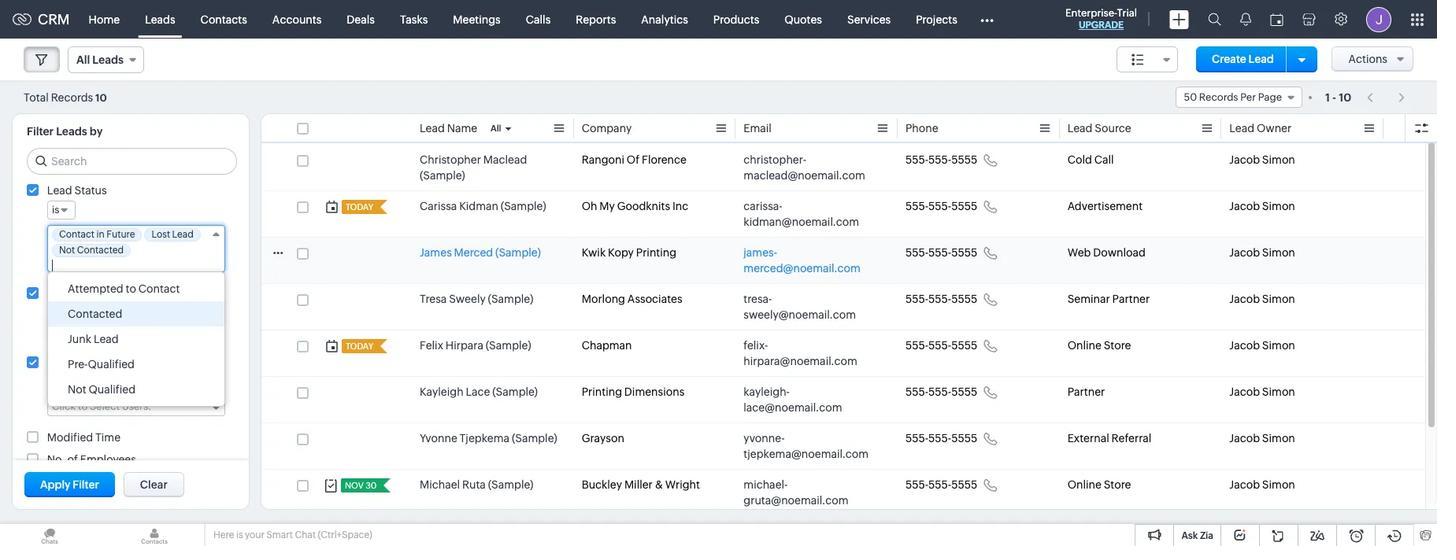 Task type: locate. For each thing, give the bounding box(es) containing it.
lead right create
[[1249, 53, 1274, 65]]

attempted
[[68, 283, 123, 295]]

(sample) inside felix hirpara (sample) link
[[486, 339, 531, 352]]

7 simon from the top
[[1262, 432, 1295, 445]]

leads down "home" link
[[92, 54, 124, 66]]

name
[[447, 122, 477, 135]]

4 jacob from the top
[[1229, 293, 1260, 306]]

navigation
[[1359, 86, 1413, 109]]

online store for felix- hirpara@noemail.com
[[1067, 339, 1131, 352]]

555-555-5555 for kayleigh- lace@noemail.com
[[906, 386, 977, 398]]

store for michael- gruta@noemail.com
[[1104, 479, 1131, 491]]

1 simon from the top
[[1262, 154, 1295, 166]]

lead owner
[[1229, 122, 1292, 135]]

1 vertical spatial all
[[491, 124, 501, 133]]

2 store from the top
[[1104, 479, 1131, 491]]

1 vertical spatial filter
[[73, 479, 99, 491]]

miller
[[624, 479, 653, 491]]

8 555-555-5555 from the top
[[906, 479, 977, 491]]

jacob for felix- hirpara@noemail.com
[[1229, 339, 1260, 352]]

today for carissa kidman (sample)
[[346, 202, 373, 212]]

0 horizontal spatial partner
[[1067, 386, 1105, 398]]

lead left name
[[420, 122, 445, 135]]

jacob for kayleigh- lace@noemail.com
[[1229, 386, 1260, 398]]

owner
[[1257, 122, 1292, 135]]

web download
[[1067, 246, 1146, 259]]

8 jacob from the top
[[1229, 479, 1260, 491]]

yvonne- tjepkema@noemail.com
[[744, 432, 869, 461]]

(sample) for christopher maclead (sample)
[[420, 169, 465, 182]]

1 555-555-5555 from the top
[[906, 154, 977, 166]]

no.
[[47, 454, 65, 466]]

0 vertical spatial printing
[[636, 246, 677, 259]]

50 Records Per Page field
[[1175, 87, 1302, 108]]

qualified inside option
[[89, 383, 135, 396]]

records for total
[[51, 91, 93, 104]]

1 vertical spatial qualified
[[89, 383, 135, 396]]

(sample) inside tresa sweely (sample) link
[[488, 293, 533, 306]]

online down seminar
[[1067, 339, 1101, 352]]

2 online store from the top
[[1067, 479, 1131, 491]]

simon for felix- hirpara@noemail.com
[[1262, 339, 1295, 352]]

all for all
[[491, 124, 501, 133]]

tresa- sweely@noemail.com
[[744, 293, 856, 321]]

filter inside apply filter button
[[73, 479, 99, 491]]

is left your
[[236, 530, 243, 541]]

8 jacob simon from the top
[[1229, 479, 1295, 491]]

lead up is field
[[47, 184, 72, 197]]

0 horizontal spatial all
[[76, 54, 90, 66]]

1 vertical spatial today
[[346, 342, 373, 351]]

0 vertical spatial store
[[1104, 339, 1131, 352]]

10 for total records 10
[[95, 92, 107, 104]]

0 horizontal spatial is
[[52, 204, 59, 216]]

tresa sweely (sample) link
[[420, 291, 533, 307]]

is inside field
[[52, 204, 59, 216]]

5555 for christopher- maclead@noemail.com
[[951, 154, 977, 166]]

1 vertical spatial store
[[1104, 479, 1131, 491]]

1 today from the top
[[346, 202, 373, 212]]

(sample) inside "james merced (sample)" link
[[495, 246, 541, 259]]

enterprise-
[[1065, 7, 1117, 19]]

6 simon from the top
[[1262, 386, 1295, 398]]

records up filter leads by
[[51, 91, 93, 104]]

christopher
[[420, 154, 481, 166]]

online store down seminar partner
[[1067, 339, 1131, 352]]

sweely@noemail.com
[[744, 309, 856, 321]]

to down not
[[78, 401, 88, 413]]

1 horizontal spatial records
[[1199, 91, 1238, 103]]

(sample) right hirpara
[[486, 339, 531, 352]]

2 modified from the top
[[47, 432, 93, 444]]

2 simon from the top
[[1262, 200, 1295, 213]]

qualified up select
[[89, 383, 135, 396]]

smart
[[266, 530, 293, 541]]

signals element
[[1231, 0, 1261, 39]]

10 inside total records 10
[[95, 92, 107, 104]]

0 horizontal spatial leads
[[56, 125, 87, 138]]

external referral
[[1067, 432, 1152, 445]]

kidman@noemail.com
[[744, 216, 859, 228]]

3 simon from the top
[[1262, 246, 1295, 259]]

5 5555 from the top
[[951, 339, 977, 352]]

(sample) inside michael ruta (sample) link
[[488, 479, 533, 491]]

2 555-555-5555 from the top
[[906, 200, 977, 213]]

kayleigh lace (sample)
[[420, 386, 538, 398]]

kayleigh- lace@noemail.com link
[[744, 384, 874, 416]]

create menu image
[[1169, 10, 1189, 29]]

1 horizontal spatial leads
[[92, 54, 124, 66]]

0 vertical spatial modified
[[47, 357, 93, 369]]

junk lead option
[[48, 327, 224, 352]]

2 today link from the top
[[342, 339, 375, 354]]

carissa kidman (sample) link
[[420, 198, 546, 214]]

apply filter button
[[24, 472, 115, 498]]

to inside option
[[126, 283, 136, 295]]

buckley
[[582, 479, 622, 491]]

7 jacob from the top
[[1229, 432, 1260, 445]]

records for 50
[[1199, 91, 1238, 103]]

modified down junk
[[47, 357, 93, 369]]

deals link
[[334, 0, 387, 38]]

rangoni of florence
[[582, 154, 687, 166]]

enterprise-trial upgrade
[[1065, 7, 1137, 31]]

accounts
[[272, 13, 322, 26]]

0 vertical spatial filter
[[27, 125, 54, 138]]

qualified inside option
[[88, 358, 135, 371]]

All Leads field
[[68, 46, 144, 73]]

5555 for carissa- kidman@noemail.com
[[951, 200, 977, 213]]

company
[[582, 122, 632, 135]]

30
[[365, 481, 377, 491]]

(sample) right kidman
[[501, 200, 546, 213]]

modified by
[[47, 357, 108, 369]]

0 vertical spatial today
[[346, 202, 373, 212]]

6 5555 from the top
[[951, 386, 977, 398]]

to inside field
[[78, 401, 88, 413]]

Type here text field
[[48, 329, 224, 346]]

simon for carissa- kidman@noemail.com
[[1262, 200, 1295, 213]]

1 horizontal spatial is
[[236, 530, 243, 541]]

1 vertical spatial leads
[[92, 54, 124, 66]]

1 online store from the top
[[1067, 339, 1131, 352]]

1 vertical spatial to
[[78, 401, 88, 413]]

1 5555 from the top
[[951, 154, 977, 166]]

leads left by
[[56, 125, 87, 138]]

jacob simon
[[1229, 154, 1295, 166], [1229, 200, 1295, 213], [1229, 246, 1295, 259], [1229, 293, 1295, 306], [1229, 339, 1295, 352], [1229, 386, 1295, 398], [1229, 432, 1295, 445], [1229, 479, 1295, 491]]

florence
[[642, 154, 687, 166]]

5555 for michael- gruta@noemail.com
[[951, 479, 977, 491]]

0 vertical spatial partner
[[1112, 293, 1150, 306]]

(sample) down christopher
[[420, 169, 465, 182]]

store for felix- hirpara@noemail.com
[[1104, 339, 1131, 352]]

simon for christopher- maclead@noemail.com
[[1262, 154, 1295, 166]]

jacob simon for yvonne- tjepkema@noemail.com
[[1229, 432, 1295, 445]]

today link for felix
[[342, 339, 375, 354]]

0 horizontal spatial 10
[[95, 92, 107, 104]]

morlong
[[582, 293, 625, 306]]

1 jacob from the top
[[1229, 154, 1260, 166]]

online for felix- hirpara@noemail.com
[[1067, 339, 1101, 352]]

(sample) inside yvonne tjepkema (sample) link
[[512, 432, 557, 445]]

qualified up 'not qualified'
[[88, 358, 135, 371]]

4 5555 from the top
[[951, 293, 977, 306]]

jacob for tresa- sweely@noemail.com
[[1229, 293, 1260, 306]]

7 5555 from the top
[[951, 432, 977, 445]]

michael
[[420, 479, 460, 491]]

jacob simon for kayleigh- lace@noemail.com
[[1229, 386, 1295, 398]]

leads right home
[[145, 13, 175, 26]]

felix
[[420, 339, 443, 352]]

of
[[67, 454, 78, 466]]

christopher- maclead@noemail.com
[[744, 154, 865, 182]]

555-555-5555 for james- merced@noemail.com
[[906, 246, 977, 259]]

2 online from the top
[[1067, 479, 1101, 491]]

seminar
[[1067, 293, 1110, 306]]

products
[[713, 13, 759, 26]]

(sample) right 'lace'
[[492, 386, 538, 398]]

list box
[[48, 272, 224, 406]]

hirpara@noemail.com
[[744, 355, 857, 368]]

4 jacob simon from the top
[[1229, 293, 1295, 306]]

partner right seminar
[[1112, 293, 1150, 306]]

store down external referral
[[1104, 479, 1131, 491]]

to for click
[[78, 401, 88, 413]]

mobile
[[47, 287, 82, 300]]

contacts link
[[188, 0, 260, 38]]

filter down total
[[27, 125, 54, 138]]

leads inside field
[[92, 54, 124, 66]]

3 jacob simon from the top
[[1229, 246, 1295, 259]]

5 555-555-5555 from the top
[[906, 339, 977, 352]]

(sample) right sweely
[[488, 293, 533, 306]]

is
[[52, 204, 59, 216], [236, 530, 243, 541]]

is field
[[47, 201, 76, 220]]

(sample) right ruta at the left of page
[[488, 479, 533, 491]]

partner up external
[[1067, 386, 1105, 398]]

1
[[1325, 91, 1330, 104]]

(ctrl+space)
[[318, 530, 372, 541]]

8 simon from the top
[[1262, 479, 1295, 491]]

simon
[[1262, 154, 1295, 166], [1262, 200, 1295, 213], [1262, 246, 1295, 259], [1262, 293, 1295, 306], [1262, 339, 1295, 352], [1262, 386, 1295, 398], [1262, 432, 1295, 445], [1262, 479, 1295, 491]]

kayleigh-
[[744, 386, 790, 398]]

here is your smart chat (ctrl+space)
[[213, 530, 372, 541]]

records inside 50 records per page field
[[1199, 91, 1238, 103]]

2 jacob simon from the top
[[1229, 200, 1295, 213]]

create menu element
[[1160, 0, 1198, 38]]

simon for james- merced@noemail.com
[[1262, 246, 1295, 259]]

jacob for james- merced@noemail.com
[[1229, 246, 1260, 259]]

lead for lead name
[[420, 122, 445, 135]]

3 jacob from the top
[[1229, 246, 1260, 259]]

1 horizontal spatial all
[[491, 124, 501, 133]]

lead up cold
[[1067, 122, 1093, 135]]

search image
[[1208, 13, 1221, 26]]

(sample) for michael ruta (sample)
[[488, 479, 533, 491]]

store down seminar partner
[[1104, 339, 1131, 352]]

pre-qualified option
[[48, 352, 224, 377]]

1 vertical spatial online store
[[1067, 479, 1131, 491]]

yvonne tjepkema (sample)
[[420, 432, 557, 445]]

to up contacted option on the left bottom
[[126, 283, 136, 295]]

lead for lead source
[[1067, 122, 1093, 135]]

advertisement
[[1067, 200, 1143, 213]]

1 vertical spatial online
[[1067, 479, 1101, 491]]

10 up by
[[95, 92, 107, 104]]

michael-
[[744, 479, 788, 491]]

filter
[[27, 125, 54, 138], [73, 479, 99, 491]]

lead inside create lead button
[[1249, 53, 1274, 65]]

5555 for kayleigh- lace@noemail.com
[[951, 386, 977, 398]]

(sample) right "tjepkema"
[[512, 432, 557, 445]]

jacob for yvonne- tjepkema@noemail.com
[[1229, 432, 1260, 445]]

christopher maclead (sample)
[[420, 154, 527, 182]]

of
[[627, 154, 640, 166]]

is down lead status
[[52, 204, 59, 216]]

(sample) inside "carissa kidman (sample)" link
[[501, 200, 546, 213]]

online down external
[[1067, 479, 1101, 491]]

5 jacob from the top
[[1229, 339, 1260, 352]]

sweely
[[449, 293, 486, 306]]

7 555-555-5555 from the top
[[906, 432, 977, 445]]

row group
[[261, 145, 1425, 546]]

simon for yvonne- tjepkema@noemail.com
[[1262, 432, 1295, 445]]

not qualified option
[[48, 377, 224, 402]]

1 horizontal spatial printing
[[636, 246, 677, 259]]

today for felix hirpara (sample)
[[346, 342, 373, 351]]

(sample) for kayleigh lace (sample)
[[492, 386, 538, 398]]

tasks
[[400, 13, 428, 26]]

felix-
[[744, 339, 768, 352]]

kwik
[[582, 246, 606, 259]]

Search text field
[[28, 149, 236, 174]]

None text field
[[52, 260, 206, 272]]

total records 10
[[24, 91, 107, 104]]

all
[[76, 54, 90, 66], [491, 124, 501, 133]]

jacob for christopher- maclead@noemail.com
[[1229, 154, 1260, 166]]

printing right kopy
[[636, 246, 677, 259]]

carissa-
[[744, 200, 782, 213]]

10 right -
[[1339, 91, 1351, 104]]

1 today link from the top
[[342, 200, 375, 214]]

0 vertical spatial all
[[76, 54, 90, 66]]

555-555-5555
[[906, 154, 977, 166], [906, 200, 977, 213], [906, 246, 977, 259], [906, 293, 977, 306], [906, 339, 977, 352], [906, 386, 977, 398], [906, 432, 977, 445], [906, 479, 977, 491]]

jacob for michael- gruta@noemail.com
[[1229, 479, 1260, 491]]

jacob simon for tresa- sweely@noemail.com
[[1229, 293, 1295, 306]]

printing up grayson
[[582, 386, 622, 398]]

calls
[[526, 13, 551, 26]]

6 jacob simon from the top
[[1229, 386, 1295, 398]]

5 simon from the top
[[1262, 339, 1295, 352]]

1 vertical spatial printing
[[582, 386, 622, 398]]

1 online from the top
[[1067, 339, 1101, 352]]

modified for modified time
[[47, 432, 93, 444]]

tjepkema
[[460, 432, 510, 445]]

4 555-555-5555 from the top
[[906, 293, 977, 306]]

1 jacob simon from the top
[[1229, 154, 1295, 166]]

2 5555 from the top
[[951, 200, 977, 213]]

(sample) right merced
[[495, 246, 541, 259]]

by
[[90, 125, 103, 138]]

lead down 50 records per page field
[[1229, 122, 1254, 135]]

None field
[[1117, 46, 1178, 72], [47, 225, 225, 272], [47, 225, 225, 272]]

filter leads by
[[27, 125, 103, 138]]

leads for all leads
[[92, 54, 124, 66]]

jacob for carissa- kidman@noemail.com
[[1229, 200, 1260, 213]]

create lead button
[[1196, 46, 1290, 72]]

merced@noemail.com
[[744, 262, 861, 275]]

2 jacob from the top
[[1229, 200, 1260, 213]]

2 horizontal spatial leads
[[145, 13, 175, 26]]

signals image
[[1240, 13, 1251, 26]]

contacts
[[200, 13, 247, 26]]

filter down no. of employees
[[73, 479, 99, 491]]

1 horizontal spatial 10
[[1339, 91, 1351, 104]]

(sample) inside "kayleigh lace (sample)" link
[[492, 386, 538, 398]]

1 vertical spatial partner
[[1067, 386, 1105, 398]]

chat
[[295, 530, 316, 541]]

james- merced@noemail.com link
[[744, 245, 874, 276]]

0 vertical spatial is
[[52, 204, 59, 216]]

michael- gruta@noemail.com
[[744, 479, 848, 507]]

none field the size
[[1117, 46, 1178, 72]]

1 modified from the top
[[47, 357, 93, 369]]

(sample) inside christopher maclead (sample)
[[420, 169, 465, 182]]

0 horizontal spatial to
[[78, 401, 88, 413]]

1 store from the top
[[1104, 339, 1131, 352]]

0 vertical spatial to
[[126, 283, 136, 295]]

10
[[1339, 91, 1351, 104], [95, 92, 107, 104]]

0 horizontal spatial filter
[[27, 125, 54, 138]]

all up total records 10
[[76, 54, 90, 66]]

2 today from the top
[[346, 342, 373, 351]]

0 horizontal spatial records
[[51, 91, 93, 104]]

(sample) for tresa sweely (sample)
[[488, 293, 533, 306]]

1 horizontal spatial filter
[[73, 479, 99, 491]]

1 vertical spatial modified
[[47, 432, 93, 444]]

per
[[1240, 91, 1256, 103]]

online store down external referral
[[1067, 479, 1131, 491]]

7 jacob simon from the top
[[1229, 432, 1295, 445]]

6 555-555-5555 from the top
[[906, 386, 977, 398]]

1 horizontal spatial to
[[126, 283, 136, 295]]

3 5555 from the top
[[951, 246, 977, 259]]

555-555-5555 for yvonne- tjepkema@noemail.com
[[906, 432, 977, 445]]

modified up of
[[47, 432, 93, 444]]

modified time
[[47, 432, 121, 444]]

online for michael- gruta@noemail.com
[[1067, 479, 1101, 491]]

2 vertical spatial leads
[[56, 125, 87, 138]]

products link
[[701, 0, 772, 38]]

all inside field
[[76, 54, 90, 66]]

0 vertical spatial online
[[1067, 339, 1101, 352]]

no. of employees
[[47, 454, 136, 466]]

0 vertical spatial online store
[[1067, 339, 1131, 352]]

0 vertical spatial today link
[[342, 200, 375, 214]]

lead for lead owner
[[1229, 122, 1254, 135]]

lead up by
[[94, 333, 119, 346]]

maclead@noemail.com
[[744, 169, 865, 182]]

records right 50
[[1199, 91, 1238, 103]]

cold call
[[1067, 154, 1114, 166]]

6 jacob from the top
[[1229, 386, 1260, 398]]

not
[[68, 383, 86, 396]]

3 555-555-5555 from the top
[[906, 246, 977, 259]]

4 simon from the top
[[1262, 293, 1295, 306]]

5 jacob simon from the top
[[1229, 339, 1295, 352]]

8 5555 from the top
[[951, 479, 977, 491]]

1 vertical spatial today link
[[342, 339, 375, 354]]

0 vertical spatial qualified
[[88, 358, 135, 371]]

all up maclead
[[491, 124, 501, 133]]

today link
[[342, 200, 375, 214], [342, 339, 375, 354]]



Task type: describe. For each thing, give the bounding box(es) containing it.
maclead
[[483, 154, 527, 166]]

analytics link
[[629, 0, 701, 38]]

555-555-5555 for tresa- sweely@noemail.com
[[906, 293, 977, 306]]

kidman
[[459, 200, 498, 213]]

reports link
[[563, 0, 629, 38]]

christopher- maclead@noemail.com link
[[744, 152, 874, 183]]

oh
[[582, 200, 597, 213]]

create lead
[[1212, 53, 1274, 65]]

junk
[[68, 333, 91, 346]]

source
[[1095, 122, 1131, 135]]

status
[[74, 184, 107, 197]]

(sample) for felix hirpara (sample)
[[486, 339, 531, 352]]

5555 for felix- hirpara@noemail.com
[[951, 339, 977, 352]]

leads for filter leads by
[[56, 125, 87, 138]]

web
[[1067, 246, 1091, 259]]

5555 for tresa- sweely@noemail.com
[[951, 293, 977, 306]]

home
[[89, 13, 120, 26]]

external
[[1067, 432, 1109, 445]]

555-555-5555 for christopher- maclead@noemail.com
[[906, 154, 977, 166]]

lace
[[466, 386, 490, 398]]

kayleigh lace (sample) link
[[420, 384, 538, 400]]

projects link
[[903, 0, 970, 38]]

calendar image
[[1270, 13, 1284, 26]]

contact in future
[[59, 229, 135, 240]]

Click to Select Users. field
[[47, 398, 225, 417]]

simon for michael- gruta@noemail.com
[[1262, 479, 1295, 491]]

online store for michael- gruta@noemail.com
[[1067, 479, 1131, 491]]

page
[[1258, 91, 1282, 103]]

0 vertical spatial leads
[[145, 13, 175, 26]]

555-555-5555 for carissa- kidman@noemail.com
[[906, 200, 977, 213]]

10 for 1 - 10
[[1339, 91, 1351, 104]]

qualified for not qualified
[[89, 383, 135, 396]]

yvonne
[[420, 432, 457, 445]]

tasks link
[[387, 0, 440, 38]]

yvonne- tjepkema@noemail.com link
[[744, 431, 874, 462]]

lead for lead status
[[47, 184, 72, 197]]

buckley miller & wright
[[582, 479, 700, 491]]

calls link
[[513, 0, 563, 38]]

yvonne-
[[744, 432, 785, 445]]

nov 30 link
[[341, 479, 378, 493]]

555-555-5555 for felix- hirpara@noemail.com
[[906, 339, 977, 352]]

michael- gruta@noemail.com link
[[744, 477, 874, 509]]

(sample) for yvonne tjepkema (sample)
[[512, 432, 557, 445]]

jacob simon for christopher- maclead@noemail.com
[[1229, 154, 1295, 166]]

actions
[[1348, 53, 1387, 65]]

your
[[245, 530, 265, 541]]

tresa- sweely@noemail.com link
[[744, 291, 874, 323]]

simon for tresa- sweely@noemail.com
[[1262, 293, 1295, 306]]

simon for kayleigh- lace@noemail.com
[[1262, 386, 1295, 398]]

50
[[1184, 91, 1197, 103]]

lost lead not contacted
[[59, 229, 194, 256]]

&
[[655, 479, 663, 491]]

lead inside junk lead option
[[94, 333, 119, 346]]

total
[[24, 91, 49, 104]]

seminar partner
[[1067, 293, 1150, 306]]

clear
[[140, 479, 168, 491]]

christopher maclead (sample) link
[[420, 152, 566, 183]]

row group containing christopher maclead (sample)
[[261, 145, 1425, 546]]

james merced (sample)
[[420, 246, 541, 259]]

all for all leads
[[76, 54, 90, 66]]

hirpara
[[446, 339, 483, 352]]

projects
[[916, 13, 957, 26]]

michael ruta (sample) link
[[420, 477, 533, 493]]

1 vertical spatial is
[[236, 530, 243, 541]]

jacob simon for carissa- kidman@noemail.com
[[1229, 200, 1295, 213]]

nov
[[345, 481, 364, 491]]

(sample) for james merced (sample)
[[495, 246, 541, 259]]

nov 30
[[345, 481, 377, 491]]

pre-
[[68, 358, 88, 371]]

tresa-
[[744, 293, 772, 306]]

contacted
[[68, 308, 122, 320]]

(sample) for carissa kidman (sample)
[[501, 200, 546, 213]]

carissa- kidman@noemail.com
[[744, 200, 859, 228]]

felix- hirpara@noemail.com
[[744, 339, 857, 368]]

felix hirpara (sample)
[[420, 339, 531, 352]]

list box containing attempted to contact
[[48, 272, 224, 406]]

lost lead
[[152, 229, 194, 240]]

attempted to contact option
[[48, 276, 224, 302]]

my
[[599, 200, 615, 213]]

apply filter
[[40, 479, 99, 491]]

modified for modified by
[[47, 357, 93, 369]]

junk lead
[[68, 333, 119, 346]]

lead name
[[420, 122, 477, 135]]

dimensions
[[624, 386, 684, 398]]

to for attempted
[[126, 283, 136, 295]]

meetings link
[[440, 0, 513, 38]]

jacob simon for felix- hirpara@noemail.com
[[1229, 339, 1295, 352]]

contacted option
[[48, 302, 224, 327]]

gruta@noemail.com
[[744, 495, 848, 507]]

ask zia
[[1181, 531, 1213, 542]]

felix- hirpara@noemail.com link
[[744, 338, 874, 369]]

5555 for yvonne- tjepkema@noemail.com
[[951, 432, 977, 445]]

click to select users.
[[52, 401, 151, 413]]

james- merced@noemail.com
[[744, 246, 861, 275]]

printing dimensions
[[582, 386, 684, 398]]

size image
[[1132, 53, 1144, 67]]

inc
[[672, 200, 688, 213]]

not contacted
[[59, 245, 124, 256]]

lead status
[[47, 184, 107, 197]]

ask
[[1181, 531, 1198, 542]]

contacts image
[[105, 524, 204, 546]]

cold
[[1067, 154, 1092, 166]]

today link for carissa
[[342, 200, 375, 214]]

rangoni
[[582, 154, 624, 166]]

1 horizontal spatial partner
[[1112, 293, 1150, 306]]

morlong associates
[[582, 293, 682, 306]]

5555 for james- merced@noemail.com
[[951, 246, 977, 259]]

profile element
[[1357, 0, 1401, 38]]

chats image
[[0, 524, 99, 546]]

accounts link
[[260, 0, 334, 38]]

jacob simon for michael- gruta@noemail.com
[[1229, 479, 1295, 491]]

pre-qualified
[[68, 358, 135, 371]]

associates
[[627, 293, 682, 306]]

qualified for pre-qualified
[[88, 358, 135, 371]]

jacob simon for james- merced@noemail.com
[[1229, 246, 1295, 259]]

0 horizontal spatial printing
[[582, 386, 622, 398]]

555-555-5555 for michael- gruta@noemail.com
[[906, 479, 977, 491]]

employees
[[80, 454, 136, 466]]

trial
[[1117, 7, 1137, 19]]

search element
[[1198, 0, 1231, 39]]

Other Modules field
[[970, 7, 1004, 32]]

time
[[95, 432, 121, 444]]

profile image
[[1366, 7, 1391, 32]]

click
[[52, 401, 76, 413]]

leads link
[[132, 0, 188, 38]]

christopher-
[[744, 154, 806, 166]]



Task type: vqa. For each thing, say whether or not it's contained in the screenshot.


